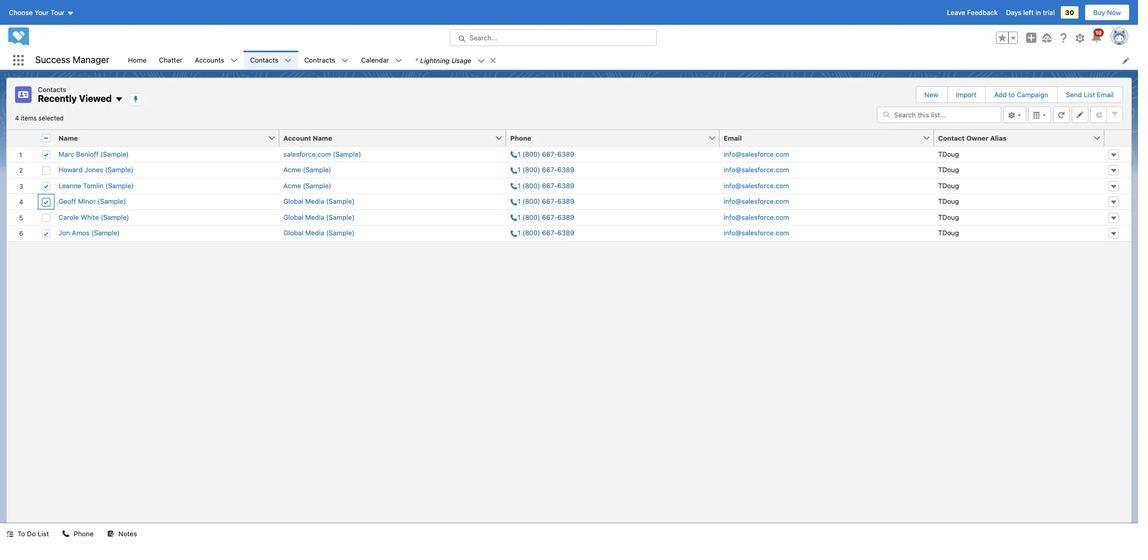 Task type: locate. For each thing, give the bounding box(es) containing it.
1 global media (sample) from the top
[[283, 197, 355, 206]]

1 vertical spatial contacts
[[38, 85, 66, 94]]

5 info@salesforce.com from the top
[[724, 213, 789, 221]]

(800) for carole white (sample)
[[522, 213, 540, 221]]

3 tdoug from the top
[[938, 182, 959, 190]]

import button
[[948, 87, 985, 103]]

jones
[[84, 166, 103, 174]]

text default image inside the contacts list item
[[285, 57, 292, 64]]

4 info@salesforce.com from the top
[[724, 197, 789, 206]]

accounts list item
[[189, 51, 244, 70]]

1 acme (sample) from the top
[[283, 166, 331, 174]]

list right do
[[38, 530, 49, 539]]

search...
[[470, 34, 497, 42]]

2 6389 from the top
[[557, 166, 574, 174]]

global media (sample) link
[[283, 197, 355, 207], [283, 213, 355, 223], [283, 228, 355, 239]]

info@salesforce.com for carole white (sample)
[[724, 213, 789, 221]]

contact owner alias element
[[934, 130, 1111, 147]]

30
[[1065, 8, 1074, 17]]

1 (800) 667-6389 link for jon amos (sample)
[[510, 228, 574, 239]]

add to campaign button
[[986, 87, 1057, 103]]

phone
[[510, 134, 531, 142], [74, 530, 94, 539]]

1 (800) 667-6389 for leanne tomlin (sample)
[[518, 182, 574, 190]]

0 vertical spatial list
[[1084, 91, 1095, 99]]

tdoug for jon amos (sample)
[[938, 229, 959, 237]]

5 (800) from the top
[[522, 213, 540, 221]]

geoff minor (sample) link
[[59, 197, 126, 207]]

1 horizontal spatial phone
[[510, 134, 531, 142]]

(sample)
[[100, 150, 129, 158], [333, 150, 361, 158], [105, 166, 133, 174], [303, 166, 331, 174], [105, 182, 134, 190], [303, 182, 331, 190], [98, 197, 126, 206], [326, 197, 355, 206], [101, 213, 129, 221], [326, 213, 355, 221], [91, 229, 120, 237], [326, 229, 355, 237]]

4 667- from the top
[[542, 197, 557, 206]]

list
[[122, 51, 1138, 70]]

(sample) for the jon amos (sample) link
[[91, 229, 120, 237]]

chatter
[[159, 56, 182, 64]]

text default image inside to do list button
[[6, 531, 13, 538]]

4 1 (800) 667-6389 link from the top
[[510, 197, 574, 207]]

(sample) for global media (sample) link for geoff minor (sample)
[[326, 197, 355, 206]]

3 global media (sample) from the top
[[283, 229, 355, 237]]

5 tdoug from the top
[[938, 213, 959, 221]]

5 1 (800) 667-6389 from the top
[[518, 213, 574, 221]]

1
[[518, 150, 521, 158], [518, 166, 521, 174], [518, 182, 521, 190], [518, 197, 521, 206], [518, 213, 521, 221], [518, 229, 521, 237]]

5 1 from the top
[[518, 213, 521, 221]]

tdoug for howard jones (sample)
[[938, 166, 959, 174]]

4 1 from the top
[[518, 197, 521, 206]]

2 global media (sample) from the top
[[283, 213, 355, 221]]

recently viewed status
[[15, 114, 64, 122]]

phone button
[[506, 130, 708, 146], [56, 524, 100, 545]]

1 media from the top
[[305, 197, 324, 206]]

0 vertical spatial global
[[283, 197, 303, 206]]

(800) for marc benioff (sample)
[[522, 150, 540, 158]]

days
[[1006, 8, 1022, 17]]

4 (800) from the top
[[522, 197, 540, 206]]

text default image right viewed
[[115, 95, 123, 104]]

email element
[[720, 130, 940, 147]]

contacts right accounts list item
[[250, 56, 278, 64]]

acme (sample)
[[283, 166, 331, 174], [283, 182, 331, 190]]

1 info@salesforce.com link from the top
[[724, 149, 789, 160]]

jon amos (sample)
[[59, 229, 120, 237]]

6389 for carole white (sample)
[[557, 213, 574, 221]]

0 horizontal spatial contacts
[[38, 85, 66, 94]]

2 media from the top
[[305, 213, 324, 221]]

3 global media (sample) link from the top
[[283, 228, 355, 239]]

1 name from the left
[[59, 134, 78, 142]]

item number element
[[7, 130, 38, 147]]

0 horizontal spatial list
[[38, 530, 49, 539]]

0 vertical spatial contacts
[[250, 56, 278, 64]]

marc benioff (sample) link
[[59, 149, 129, 160]]

name inside button
[[59, 134, 78, 142]]

2 tdoug from the top
[[938, 166, 959, 174]]

leave
[[947, 8, 965, 17]]

2 vertical spatial global media (sample) link
[[283, 228, 355, 239]]

2 info@salesforce.com link from the top
[[724, 165, 789, 175]]

info@salesforce.com link for marc benioff (sample)
[[724, 149, 789, 160]]

text default image inside calendar 'list item'
[[395, 57, 403, 64]]

search... button
[[449, 30, 657, 46]]

import
[[956, 91, 977, 99]]

name up salesforce.com (sample)
[[313, 134, 332, 142]]

trial
[[1043, 8, 1055, 17]]

global media (sample) for jon amos (sample)
[[283, 229, 355, 237]]

3 (800) from the top
[[522, 182, 540, 190]]

contacts
[[250, 56, 278, 64], [38, 85, 66, 94]]

1 horizontal spatial name
[[313, 134, 332, 142]]

6389 for marc benioff (sample)
[[557, 150, 574, 158]]

2 667- from the top
[[542, 166, 557, 174]]

3 global from the top
[[283, 229, 303, 237]]

text default image
[[230, 57, 238, 64], [478, 57, 485, 65], [115, 95, 123, 104], [6, 531, 13, 538], [62, 531, 70, 538], [107, 531, 114, 538]]

5 667- from the top
[[542, 213, 557, 221]]

1 1 from the top
[[518, 150, 521, 158]]

3 6389 from the top
[[557, 182, 574, 190]]

1 (800) 667-6389 for geoff minor (sample)
[[518, 197, 574, 206]]

list right send at the top right
[[1084, 91, 1095, 99]]

1 vertical spatial list
[[38, 530, 49, 539]]

1 vertical spatial acme (sample) link
[[283, 181, 331, 191]]

text default image for contracts
[[341, 57, 349, 64]]

6 6389 from the top
[[557, 229, 574, 237]]

media
[[305, 197, 324, 206], [305, 213, 324, 221], [305, 229, 324, 237]]

2 global media (sample) link from the top
[[283, 213, 355, 223]]

6 tdoug from the top
[[938, 229, 959, 237]]

1 global from the top
[[283, 197, 303, 206]]

acme for howard jones (sample)
[[283, 166, 301, 174]]

leave feedback
[[947, 8, 998, 17]]

text default image
[[490, 57, 497, 64], [285, 57, 292, 64], [341, 57, 349, 64], [395, 57, 403, 64]]

contacts list item
[[244, 51, 298, 70]]

email
[[1097, 91, 1114, 99], [724, 134, 742, 142]]

tdoug for leanne tomlin (sample)
[[938, 182, 959, 190]]

2 1 (800) 667-6389 link from the top
[[510, 165, 574, 175]]

0 vertical spatial acme (sample) link
[[283, 165, 331, 175]]

global media (sample) for carole white (sample)
[[283, 213, 355, 221]]

geoff
[[59, 197, 76, 206]]

info@salesforce.com link
[[724, 149, 789, 160], [724, 165, 789, 175], [724, 181, 789, 191], [724, 197, 789, 207], [724, 213, 789, 223], [724, 228, 789, 239]]

acme (sample) link
[[283, 165, 331, 175], [283, 181, 331, 191]]

2 vertical spatial global media (sample)
[[283, 229, 355, 237]]

success manager
[[35, 55, 109, 65]]

1 6389 from the top
[[557, 150, 574, 158]]

jon
[[59, 229, 70, 237]]

6 1 (800) 667-6389 from the top
[[518, 229, 574, 237]]

1 horizontal spatial contacts
[[250, 56, 278, 64]]

1 (800) 667-6389 link for geoff minor (sample)
[[510, 197, 574, 207]]

list item
[[409, 51, 501, 70]]

chatter link
[[153, 51, 189, 70]]

4 1 (800) 667-6389 from the top
[[518, 197, 574, 206]]

manager
[[73, 55, 109, 65]]

4
[[15, 114, 19, 122]]

1 vertical spatial email
[[724, 134, 742, 142]]

(800) for leanne tomlin (sample)
[[522, 182, 540, 190]]

text default image down "search..."
[[490, 57, 497, 64]]

3 1 (800) 667-6389 from the top
[[518, 182, 574, 190]]

text default image right contracts in the top left of the page
[[341, 57, 349, 64]]

2 vertical spatial global
[[283, 229, 303, 237]]

acme
[[283, 166, 301, 174], [283, 182, 301, 190]]

1 1 (800) 667-6389 from the top
[[518, 150, 574, 158]]

calendar link
[[355, 51, 395, 70]]

calendar
[[361, 56, 389, 64]]

1 667- from the top
[[542, 150, 557, 158]]

2 vertical spatial media
[[305, 229, 324, 237]]

group
[[996, 32, 1018, 44]]

acme (sample) link for leanne tomlin (sample)
[[283, 181, 331, 191]]

acme (sample) for leanne tomlin (sample)
[[283, 182, 331, 190]]

text default image left contracts link
[[285, 57, 292, 64]]

text default image left the notes on the bottom left
[[107, 531, 114, 538]]

3 1 from the top
[[518, 182, 521, 190]]

0 vertical spatial global media (sample) link
[[283, 197, 355, 207]]

0 vertical spatial phone
[[510, 134, 531, 142]]

acme (sample) for howard jones (sample)
[[283, 166, 331, 174]]

send
[[1066, 91, 1082, 99]]

contacts inside list item
[[250, 56, 278, 64]]

6 info@salesforce.com link from the top
[[724, 228, 789, 239]]

1 1 (800) 667-6389 link from the top
[[510, 149, 574, 160]]

4 tdoug from the top
[[938, 197, 959, 206]]

6 667- from the top
[[542, 229, 557, 237]]

6 (800) from the top
[[522, 229, 540, 237]]

1 (800) from the top
[[522, 150, 540, 158]]

now
[[1107, 8, 1121, 17]]

1 vertical spatial global media (sample) link
[[283, 213, 355, 223]]

2 (800) from the top
[[522, 166, 540, 174]]

0 vertical spatial global media (sample)
[[283, 197, 355, 206]]

0 vertical spatial acme (sample)
[[283, 166, 331, 174]]

text default image right to do list
[[62, 531, 70, 538]]

text default image inside contracts list item
[[341, 57, 349, 64]]

667- for leanne tomlin (sample)
[[542, 182, 557, 190]]

None search field
[[877, 106, 1001, 123]]

6 1 from the top
[[518, 229, 521, 237]]

0 horizontal spatial phone button
[[56, 524, 100, 545]]

2 acme from the top
[[283, 182, 301, 190]]

benioff
[[76, 150, 99, 158]]

3 667- from the top
[[542, 182, 557, 190]]

info@salesforce.com for leanne tomlin (sample)
[[724, 182, 789, 190]]

0 vertical spatial media
[[305, 197, 324, 206]]

text default image for calendar
[[395, 57, 403, 64]]

name up marc
[[59, 134, 78, 142]]

4 6389 from the top
[[557, 197, 574, 206]]

10
[[1096, 30, 1102, 36]]

media for geoff minor (sample)
[[305, 197, 324, 206]]

info@salesforce.com
[[724, 150, 789, 158], [724, 166, 789, 174], [724, 182, 789, 190], [724, 197, 789, 206], [724, 213, 789, 221], [724, 229, 789, 237]]

cell
[[38, 130, 54, 147]]

2 1 from the top
[[518, 166, 521, 174]]

1 horizontal spatial email
[[1097, 91, 1114, 99]]

1 (800) 667-6389 link for howard jones (sample)
[[510, 165, 574, 175]]

(sample) for howard jones (sample) link
[[105, 166, 133, 174]]

text default image for contacts
[[285, 57, 292, 64]]

1 tdoug from the top
[[938, 150, 959, 158]]

2 info@salesforce.com from the top
[[724, 166, 789, 174]]

text default image inside accounts list item
[[230, 57, 238, 64]]

contact
[[938, 134, 965, 142]]

2 name from the left
[[313, 134, 332, 142]]

1 global media (sample) link from the top
[[283, 197, 355, 207]]

5 info@salesforce.com link from the top
[[724, 213, 789, 223]]

3 media from the top
[[305, 229, 324, 237]]

contacts up selected
[[38, 85, 66, 94]]

send list email button
[[1058, 87, 1122, 103]]

tdoug for marc benioff (sample)
[[938, 150, 959, 158]]

1 vertical spatial global
[[283, 213, 303, 221]]

(sample) for leanne tomlin (sample) link
[[105, 182, 134, 190]]

667- for carole white (sample)
[[542, 213, 557, 221]]

1 vertical spatial global media (sample)
[[283, 213, 355, 221]]

recently viewed|contacts|list view element
[[6, 78, 1132, 524]]

3 info@salesforce.com from the top
[[724, 182, 789, 190]]

667- for marc benioff (sample)
[[542, 150, 557, 158]]

1 (800) 667-6389 for jon amos (sample)
[[518, 229, 574, 237]]

1 acme (sample) link from the top
[[283, 165, 331, 175]]

2 acme (sample) from the top
[[283, 182, 331, 190]]

667- for howard jones (sample)
[[542, 166, 557, 174]]

1 acme from the top
[[283, 166, 301, 174]]

0 horizontal spatial email
[[724, 134, 742, 142]]

0 vertical spatial acme
[[283, 166, 301, 174]]

2 acme (sample) link from the top
[[283, 181, 331, 191]]

1 horizontal spatial list
[[1084, 91, 1095, 99]]

text default image inside notes button
[[107, 531, 114, 538]]

name
[[59, 134, 78, 142], [313, 134, 332, 142]]

text default image left the to
[[6, 531, 13, 538]]

1 vertical spatial media
[[305, 213, 324, 221]]

1 info@salesforce.com from the top
[[724, 150, 789, 158]]

667-
[[542, 150, 557, 158], [542, 166, 557, 174], [542, 182, 557, 190], [542, 197, 557, 206], [542, 213, 557, 221], [542, 229, 557, 237]]

0 vertical spatial phone button
[[506, 130, 708, 146]]

contacts image
[[15, 87, 32, 103]]

5 6389 from the top
[[557, 213, 574, 221]]

recently viewed grid
[[7, 130, 1131, 242]]

text default image right usage
[[478, 57, 485, 65]]

1 vertical spatial phone
[[74, 530, 94, 539]]

global
[[283, 197, 303, 206], [283, 213, 303, 221], [283, 229, 303, 237]]

salesforce.com
[[283, 150, 331, 158]]

6 1 (800) 667-6389 link from the top
[[510, 228, 574, 239]]

recently viewed
[[38, 93, 112, 104]]

text default image right accounts
[[230, 57, 238, 64]]

5 1 (800) 667-6389 link from the top
[[510, 213, 574, 223]]

3 info@salesforce.com link from the top
[[724, 181, 789, 191]]

text default image left "*"
[[395, 57, 403, 64]]

6 info@salesforce.com from the top
[[724, 229, 789, 237]]

4 info@salesforce.com link from the top
[[724, 197, 789, 207]]

carole white (sample)
[[59, 213, 129, 221]]

1 vertical spatial acme
[[283, 182, 301, 190]]

2 1 (800) 667-6389 from the top
[[518, 166, 574, 174]]

3 1 (800) 667-6389 link from the top
[[510, 181, 574, 191]]

0 horizontal spatial name
[[59, 134, 78, 142]]

1 (800) 667-6389
[[518, 150, 574, 158], [518, 166, 574, 174], [518, 182, 574, 190], [518, 197, 574, 206], [518, 213, 574, 221], [518, 229, 574, 237]]

6389 for geoff minor (sample)
[[557, 197, 574, 206]]

1 vertical spatial acme (sample)
[[283, 182, 331, 190]]

2 global from the top
[[283, 213, 303, 221]]



Task type: vqa. For each thing, say whether or not it's contained in the screenshot.
middle by
no



Task type: describe. For each thing, give the bounding box(es) containing it.
tomlin
[[83, 182, 104, 190]]

4 items selected
[[15, 114, 64, 122]]

buy now
[[1093, 8, 1121, 17]]

667- for geoff minor (sample)
[[542, 197, 557, 206]]

choose
[[9, 8, 33, 17]]

info@salesforce.com for geoff minor (sample)
[[724, 197, 789, 206]]

1 (800) 667-6389 for marc benioff (sample)
[[518, 150, 574, 158]]

global media (sample) link for carole white (sample)
[[283, 213, 355, 223]]

home
[[128, 56, 147, 64]]

1 (800) 667-6389 link for leanne tomlin (sample)
[[510, 181, 574, 191]]

tdoug for carole white (sample)
[[938, 213, 959, 221]]

info@salesforce.com link for howard jones (sample)
[[724, 165, 789, 175]]

account
[[283, 134, 311, 142]]

items
[[21, 114, 37, 122]]

selected
[[38, 114, 64, 122]]

leave feedback link
[[947, 8, 998, 17]]

contact owner alias button
[[934, 130, 1093, 146]]

6389 for howard jones (sample)
[[557, 166, 574, 174]]

contracts link
[[298, 51, 341, 70]]

contacts link
[[244, 51, 285, 70]]

0 horizontal spatial phone
[[74, 530, 94, 539]]

1 for jon amos (sample)
[[518, 229, 521, 237]]

left
[[1023, 8, 1034, 17]]

media for carole white (sample)
[[305, 213, 324, 221]]

add to campaign
[[994, 91, 1048, 99]]

choose your tour
[[9, 8, 64, 17]]

667- for jon amos (sample)
[[542, 229, 557, 237]]

0 vertical spatial email
[[1097, 91, 1114, 99]]

(sample) for jon amos (sample) global media (sample) link
[[326, 229, 355, 237]]

1 (800) 667-6389 link for marc benioff (sample)
[[510, 149, 574, 160]]

global for jon amos (sample)
[[283, 229, 303, 237]]

tdoug for geoff minor (sample)
[[938, 197, 959, 206]]

alias
[[990, 134, 1007, 142]]

acme (sample) link for howard jones (sample)
[[283, 165, 331, 175]]

name element
[[54, 130, 285, 147]]

success
[[35, 55, 70, 65]]

leanne tomlin (sample)
[[59, 182, 134, 190]]

usage
[[451, 56, 471, 64]]

send list email
[[1066, 91, 1114, 99]]

email inside recently viewed grid
[[724, 134, 742, 142]]

1 (800) 667-6389 for carole white (sample)
[[518, 213, 574, 221]]

buy now button
[[1084, 4, 1130, 21]]

info@salesforce.com for howard jones (sample)
[[724, 166, 789, 174]]

your
[[35, 8, 49, 17]]

info@salesforce.com link for carole white (sample)
[[724, 213, 789, 223]]

1 (800) 667-6389 link for carole white (sample)
[[510, 213, 574, 223]]

to do list
[[18, 530, 49, 539]]

howard jones (sample)
[[59, 166, 133, 174]]

info@salesforce.com link for geoff minor (sample)
[[724, 197, 789, 207]]

info@salesforce.com link for jon amos (sample)
[[724, 228, 789, 239]]

text default image inside phone button
[[62, 531, 70, 538]]

salesforce.com (sample) link
[[283, 149, 361, 160]]

1 for leanne tomlin (sample)
[[518, 182, 521, 190]]

viewed
[[79, 93, 112, 104]]

text default image inside list item
[[490, 57, 497, 64]]

(800) for jon amos (sample)
[[522, 229, 540, 237]]

carole white (sample) link
[[59, 213, 129, 223]]

email button
[[720, 130, 923, 146]]

* lightning usage
[[415, 56, 471, 64]]

phone inside recently viewed grid
[[510, 134, 531, 142]]

1 horizontal spatial phone button
[[506, 130, 708, 146]]

global for geoff minor (sample)
[[283, 197, 303, 206]]

1 for howard jones (sample)
[[518, 166, 521, 174]]

1 (800) 667-6389 for howard jones (sample)
[[518, 166, 574, 174]]

info@salesforce.com for marc benioff (sample)
[[724, 150, 789, 158]]

global media (sample) link for jon amos (sample)
[[283, 228, 355, 239]]

(800) for howard jones (sample)
[[522, 166, 540, 174]]

account name element
[[279, 130, 512, 147]]

cell inside recently viewed grid
[[38, 130, 54, 147]]

to
[[18, 530, 25, 539]]

contracts list item
[[298, 51, 355, 70]]

choose your tour button
[[8, 4, 74, 21]]

add
[[994, 91, 1007, 99]]

action element
[[1104, 130, 1131, 147]]

to do list button
[[0, 524, 55, 545]]

list item containing *
[[409, 51, 501, 70]]

notes button
[[101, 524, 143, 545]]

global media (sample) link for geoff minor (sample)
[[283, 197, 355, 207]]

text default image inside list item
[[478, 57, 485, 65]]

salesforce.com (sample)
[[283, 150, 361, 158]]

white
[[81, 213, 99, 221]]

*
[[415, 56, 418, 64]]

Search Recently Viewed list view. search field
[[877, 106, 1001, 123]]

new button
[[916, 87, 947, 103]]

(sample) for carole white (sample) link at the left top
[[101, 213, 129, 221]]

campaign
[[1017, 91, 1048, 99]]

1 vertical spatial phone button
[[56, 524, 100, 545]]

tour
[[51, 8, 64, 17]]

1 for carole white (sample)
[[518, 213, 521, 221]]

feedback
[[967, 8, 998, 17]]

accounts
[[195, 56, 224, 64]]

item number image
[[7, 130, 38, 146]]

contracts
[[304, 56, 335, 64]]

in
[[1035, 8, 1041, 17]]

1 for marc benioff (sample)
[[518, 150, 521, 158]]

(sample) for marc benioff (sample) link
[[100, 150, 129, 158]]

home link
[[122, 51, 153, 70]]

jon amos (sample) link
[[59, 228, 120, 239]]

info@salesforce.com link for leanne tomlin (sample)
[[724, 181, 789, 191]]

media for jon amos (sample)
[[305, 229, 324, 237]]

lightning
[[420, 56, 450, 64]]

phone element
[[506, 130, 726, 147]]

(800) for geoff minor (sample)
[[522, 197, 540, 206]]

(sample) for global media (sample) link associated with carole white (sample)
[[326, 213, 355, 221]]

name inside button
[[313, 134, 332, 142]]

info@salesforce.com for jon amos (sample)
[[724, 229, 789, 237]]

global for carole white (sample)
[[283, 213, 303, 221]]

to
[[1009, 91, 1015, 99]]

acme for leanne tomlin (sample)
[[283, 182, 301, 190]]

global media (sample) for geoff minor (sample)
[[283, 197, 355, 206]]

do
[[27, 530, 36, 539]]

howard jones (sample) link
[[59, 165, 133, 175]]

days left in trial
[[1006, 8, 1055, 17]]

recently
[[38, 93, 77, 104]]

account name button
[[279, 130, 495, 146]]

list containing home
[[122, 51, 1138, 70]]

6389 for leanne tomlin (sample)
[[557, 182, 574, 190]]

action image
[[1104, 130, 1131, 146]]

carole
[[59, 213, 79, 221]]

name button
[[54, 130, 268, 146]]

amos
[[72, 229, 90, 237]]

geoff minor (sample)
[[59, 197, 126, 206]]

calendar list item
[[355, 51, 409, 70]]

account name
[[283, 134, 332, 142]]

howard
[[59, 166, 83, 174]]

leanne tomlin (sample) link
[[59, 181, 134, 191]]

(sample) for geoff minor (sample) link
[[98, 197, 126, 206]]

marc benioff (sample)
[[59, 150, 129, 158]]

buy
[[1093, 8, 1105, 17]]

contact owner alias
[[938, 134, 1007, 142]]

new
[[924, 91, 938, 99]]

notes
[[118, 530, 137, 539]]

10 button
[[1090, 28, 1104, 44]]

6389 for jon amos (sample)
[[557, 229, 574, 237]]

owner
[[966, 134, 988, 142]]

none search field inside the recently viewed|contacts|list view element
[[877, 106, 1001, 123]]

1 for geoff minor (sample)
[[518, 197, 521, 206]]

marc
[[59, 150, 74, 158]]

leanne
[[59, 182, 81, 190]]

minor
[[78, 197, 96, 206]]



